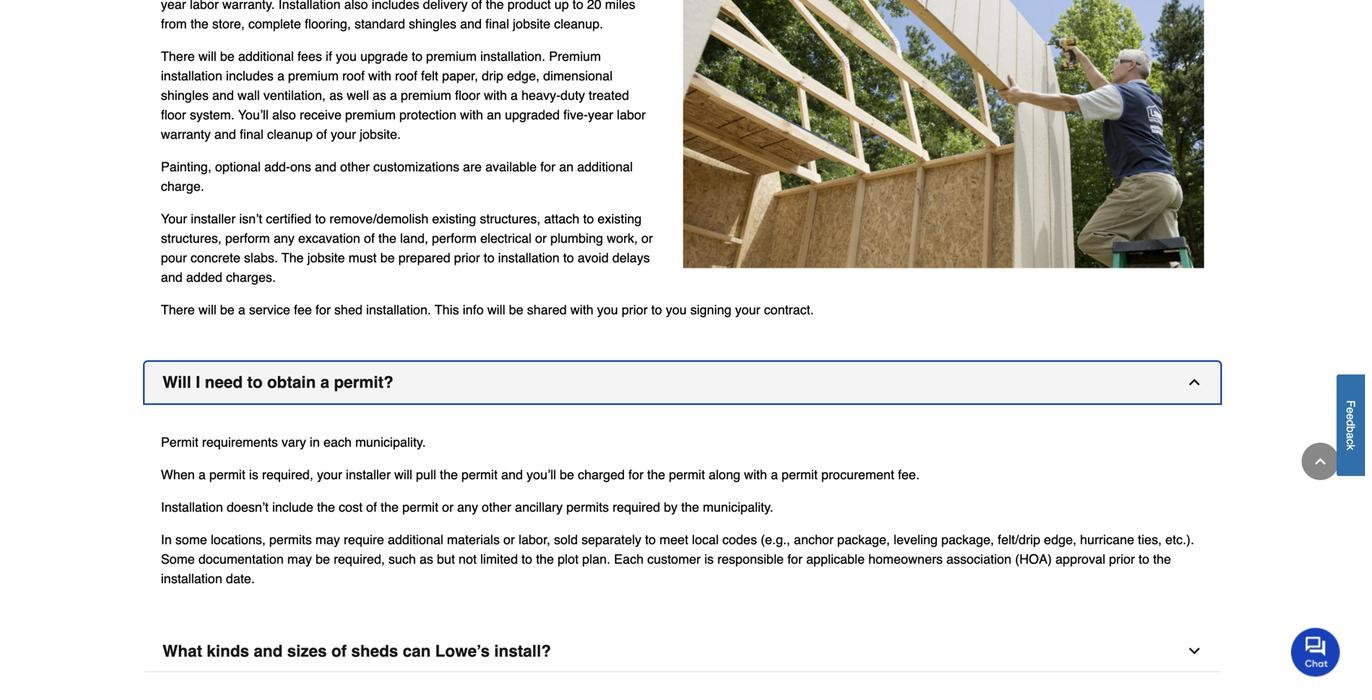 Task type: locate. For each thing, give the bounding box(es) containing it.
edge, up heavy- at the top
[[507, 68, 540, 83]]

is down the local
[[705, 552, 714, 567]]

e up d
[[1345, 408, 1358, 414]]

the
[[282, 251, 304, 266]]

of down "receive"
[[316, 127, 327, 142]]

for up required
[[629, 468, 644, 483]]

0 vertical spatial municipality.
[[355, 435, 426, 450]]

0 vertical spatial prior
[[454, 251, 480, 266]]

you inside the there will be additional fees if you upgrade to premium installation. premium installation includes a premium roof with roof felt paper, drip edge, dimensional shingles and wall ventilation, as well as a premium floor with a heavy-duty treated floor system. you'll also receive premium protection with an upgraded five-year labor warranty and final cleanup of your jobsite.
[[336, 49, 357, 64]]

meet
[[660, 533, 689, 548]]

additional inside the there will be additional fees if you upgrade to premium installation. premium installation includes a premium roof with roof felt paper, drip edge, dimensional shingles and wall ventilation, as well as a premium floor with a heavy-duty treated floor system. you'll also receive premium protection with an upgraded five-year labor warranty and final cleanup of your jobsite.
[[238, 49, 294, 64]]

perform
[[225, 231, 270, 246], [432, 231, 477, 246]]

in
[[310, 435, 320, 450]]

be inside 'your installer isn't certified to remove/demolish existing structures, attach to existing structures, perform any excavation of the land, perform electrical or plumbing work, or pour concrete slabs. the jobsite must be prepared prior to installation to avoid delays and added charges.'
[[381, 251, 395, 266]]

1 horizontal spatial permits
[[567, 500, 609, 515]]

for down the anchor
[[788, 552, 803, 567]]

service
[[249, 303, 290, 318]]

0 horizontal spatial may
[[288, 552, 312, 567]]

any down the certified
[[274, 231, 295, 246]]

an
[[487, 107, 502, 123], [559, 160, 574, 175]]

to up excavation in the top left of the page
[[315, 212, 326, 227]]

edge,
[[507, 68, 540, 83], [1045, 533, 1077, 548]]

2 vertical spatial additional
[[388, 533, 444, 548]]

shared
[[527, 303, 567, 318]]

1 vertical spatial structures,
[[161, 231, 222, 246]]

of inside button
[[332, 642, 347, 661]]

municipality. up pull
[[355, 435, 426, 450]]

2 there from the top
[[161, 303, 195, 318]]

package, up applicable
[[838, 533, 891, 548]]

documentation
[[199, 552, 284, 567]]

as right "well"
[[373, 88, 387, 103]]

0 vertical spatial structures,
[[480, 212, 541, 227]]

0 vertical spatial permits
[[567, 500, 609, 515]]

for
[[541, 160, 556, 175], [316, 303, 331, 318], [629, 468, 644, 483], [788, 552, 803, 567]]

1 horizontal spatial required,
[[334, 552, 385, 567]]

edge, inside the there will be additional fees if you upgrade to premium installation. premium installation includes a premium roof with roof felt paper, drip edge, dimensional shingles and wall ventilation, as well as a premium floor with a heavy-duty treated floor system. you'll also receive premium protection with an upgraded five-year labor warranty and final cleanup of your jobsite.
[[507, 68, 540, 83]]

there inside the there will be additional fees if you upgrade to premium installation. premium installation includes a premium roof with roof felt paper, drip edge, dimensional shingles and wall ventilation, as well as a premium floor with a heavy-duty treated floor system. you'll also receive premium protection with an upgraded five-year labor warranty and final cleanup of your jobsite.
[[161, 49, 195, 64]]

0 horizontal spatial edge,
[[507, 68, 540, 83]]

installation. up drip
[[481, 49, 546, 64]]

c
[[1345, 439, 1358, 445]]

1 vertical spatial installer
[[346, 468, 391, 483]]

to right need
[[247, 373, 263, 392]]

permit?
[[334, 373, 394, 392]]

1 vertical spatial installation
[[498, 251, 560, 266]]

chat invite button image
[[1292, 628, 1342, 677]]

and inside button
[[254, 642, 283, 661]]

be
[[220, 49, 235, 64], [381, 251, 395, 266], [220, 303, 235, 318], [509, 303, 524, 318], [560, 468, 575, 483], [316, 552, 330, 567]]

an up attach
[[559, 160, 574, 175]]

of inside the there will be additional fees if you upgrade to premium installation. premium installation includes a premium roof with roof felt paper, drip edge, dimensional shingles and wall ventilation, as well as a premium floor with a heavy-duty treated floor system. you'll also receive premium protection with an upgraded five-year labor warranty and final cleanup of your jobsite.
[[316, 127, 327, 142]]

to down plumbing
[[564, 251, 574, 266]]

permits inside in some locations, permits may require additional materials or labor, sold separately to meet local codes (e.g., anchor package, leveling package, felt/drip edge, hurricane ties, etc.). some documentation may be required, such as but not limited to the plot plan. each customer is responsible for applicable homeowners association (hoa) approval prior to the installation date.
[[269, 533, 312, 548]]

installation. left this
[[366, 303, 431, 318]]

0 horizontal spatial permits
[[269, 533, 312, 548]]

2 e from the top
[[1345, 414, 1358, 420]]

1 vertical spatial any
[[457, 500, 478, 515]]

will
[[199, 49, 217, 64], [199, 303, 217, 318], [488, 303, 506, 318], [395, 468, 413, 483]]

permit up installation doesn't include the cost of the permit or any other ancillary permits required by the municipality.
[[462, 468, 498, 483]]

a up k
[[1345, 433, 1358, 439]]

1 vertical spatial edge,
[[1045, 533, 1077, 548]]

limited
[[481, 552, 518, 567]]

0 horizontal spatial structures,
[[161, 231, 222, 246]]

1 horizontal spatial package,
[[942, 533, 995, 548]]

will up shingles
[[199, 49, 217, 64]]

permits down include
[[269, 533, 312, 548]]

a right obtain
[[321, 373, 330, 392]]

0 vertical spatial edge,
[[507, 68, 540, 83]]

painting, optional add-ons and other customizations are available for an additional charge.
[[161, 160, 633, 194]]

a inside button
[[1345, 433, 1358, 439]]

lowe's
[[435, 642, 490, 661]]

1 horizontal spatial is
[[705, 552, 714, 567]]

be right the must at the top
[[381, 251, 395, 266]]

may left require
[[316, 533, 340, 548]]

requirements
[[202, 435, 278, 450]]

floor down shingles
[[161, 107, 186, 123]]

permit down requirements
[[209, 468, 246, 483]]

of right sizes
[[332, 642, 347, 661]]

0 horizontal spatial municipality.
[[355, 435, 426, 450]]

f e e d b a c k button
[[1337, 375, 1366, 477]]

installation down electrical
[[498, 251, 560, 266]]

charges.
[[226, 270, 276, 285]]

concrete
[[191, 251, 241, 266]]

as
[[329, 88, 343, 103], [373, 88, 387, 103], [420, 552, 434, 567]]

2 horizontal spatial you
[[666, 303, 687, 318]]

installation
[[161, 68, 222, 83], [498, 251, 560, 266], [161, 572, 222, 587]]

other down 'jobsite.'
[[340, 160, 370, 175]]

sheds
[[351, 642, 398, 661]]

are
[[463, 160, 482, 175]]

1 horizontal spatial installation.
[[481, 49, 546, 64]]

labor
[[617, 107, 646, 123]]

0 horizontal spatial is
[[249, 468, 259, 483]]

1 horizontal spatial existing
[[598, 212, 642, 227]]

structures, up electrical
[[480, 212, 541, 227]]

0 vertical spatial additional
[[238, 49, 294, 64]]

0 vertical spatial installation.
[[481, 49, 546, 64]]

0 vertical spatial floor
[[455, 88, 481, 103]]

attach
[[544, 212, 580, 227]]

info
[[463, 303, 484, 318]]

0 vertical spatial may
[[316, 533, 340, 548]]

shingles
[[161, 88, 209, 103]]

you'll
[[527, 468, 556, 483]]

0 horizontal spatial prior
[[454, 251, 480, 266]]

there
[[161, 49, 195, 64], [161, 303, 195, 318]]

municipality. up codes
[[703, 500, 774, 515]]

chevron down image
[[1187, 644, 1203, 660]]

must
[[349, 251, 377, 266]]

and down "pour"
[[161, 270, 183, 285]]

the inside 'your installer isn't certified to remove/demolish existing structures, attach to existing structures, perform any excavation of the land, perform electrical or plumbing work, or pour concrete slabs. the jobsite must be prepared prior to installation to avoid delays and added charges.'
[[379, 231, 397, 246]]

shed
[[335, 303, 363, 318]]

1 vertical spatial installation.
[[366, 303, 431, 318]]

0 horizontal spatial an
[[487, 107, 502, 123]]

delays
[[613, 251, 650, 266]]

roof up "well"
[[342, 68, 365, 83]]

perform down the isn't
[[225, 231, 270, 246]]

with down paper,
[[460, 107, 483, 123]]

1 horizontal spatial perform
[[432, 231, 477, 246]]

or up limited
[[504, 533, 515, 548]]

1 vertical spatial other
[[482, 500, 512, 515]]

heavy-
[[522, 88, 561, 103]]

2 horizontal spatial additional
[[578, 160, 633, 175]]

hurricane
[[1081, 533, 1135, 548]]

1 vertical spatial there
[[161, 303, 195, 318]]

0 horizontal spatial installation.
[[366, 303, 431, 318]]

2 vertical spatial installation
[[161, 572, 222, 587]]

0 horizontal spatial other
[[340, 160, 370, 175]]

premium
[[426, 49, 477, 64], [288, 68, 339, 83], [401, 88, 452, 103], [345, 107, 396, 123]]

with down drip
[[484, 88, 507, 103]]

1 vertical spatial municipality.
[[703, 500, 774, 515]]

1 e from the top
[[1345, 408, 1358, 414]]

edge, up 'approval' at the right bottom of page
[[1045, 533, 1077, 548]]

each
[[614, 552, 644, 567]]

includes
[[226, 68, 274, 83]]

0 horizontal spatial roof
[[342, 68, 365, 83]]

0 horizontal spatial floor
[[161, 107, 186, 123]]

chevron up image
[[1313, 454, 1329, 470]]

the right pull
[[440, 468, 458, 483]]

1 package, from the left
[[838, 533, 891, 548]]

0 horizontal spatial existing
[[432, 212, 476, 227]]

pull
[[416, 468, 436, 483]]

along
[[709, 468, 741, 483]]

added
[[186, 270, 222, 285]]

installation doesn't include the cost of the permit or any other ancillary permits required by the municipality.
[[161, 500, 778, 515]]

in some locations, permits may require additional materials or labor, sold separately to meet local codes (e.g., anchor package, leveling package, felt/drip edge, hurricane ties, etc.). some documentation may be required, such as but not limited to the plot plan. each customer is responsible for applicable homeowners association (hoa) approval prior to the installation date.
[[161, 533, 1195, 587]]

0 horizontal spatial perform
[[225, 231, 270, 246]]

2 horizontal spatial as
[[420, 552, 434, 567]]

e
[[1345, 408, 1358, 414], [1345, 414, 1358, 420]]

roof left felt
[[395, 68, 418, 83]]

1 vertical spatial an
[[559, 160, 574, 175]]

an inside the "painting, optional add-ons and other customizations are available for an additional charge."
[[559, 160, 574, 175]]

permit left procurement
[[782, 468, 818, 483]]

can
[[403, 642, 431, 661]]

customer
[[648, 552, 701, 567]]

1 existing from the left
[[432, 212, 476, 227]]

additional down year
[[578, 160, 633, 175]]

additional inside in some locations, permits may require additional materials or labor, sold separately to meet local codes (e.g., anchor package, leveling package, felt/drip edge, hurricane ties, etc.). some documentation may be required, such as but not limited to the plot plan. each customer is responsible for applicable homeowners association (hoa) approval prior to the installation date.
[[388, 533, 444, 548]]

this
[[435, 303, 459, 318]]

premium up paper,
[[426, 49, 477, 64]]

as left "well"
[[329, 88, 343, 103]]

for right available at the left top
[[541, 160, 556, 175]]

procurement
[[822, 468, 895, 483]]

1 vertical spatial is
[[705, 552, 714, 567]]

0 horizontal spatial required,
[[262, 468, 314, 483]]

dimensional
[[544, 68, 613, 83]]

1 horizontal spatial roof
[[395, 68, 418, 83]]

prior down delays at top left
[[622, 303, 648, 318]]

prior down hurricane
[[1110, 552, 1136, 567]]

installation inside in some locations, permits may require additional materials or labor, sold separately to meet local codes (e.g., anchor package, leveling package, felt/drip edge, hurricane ties, etc.). some documentation may be required, such as but not limited to the plot plan. each customer is responsible for applicable homeowners association (hoa) approval prior to the installation date.
[[161, 572, 222, 587]]

required,
[[262, 468, 314, 483], [334, 552, 385, 567]]

be down added on the top left of the page
[[220, 303, 235, 318]]

wall
[[238, 88, 260, 103]]

and inside the "painting, optional add-ons and other customizations are available for an additional charge."
[[315, 160, 337, 175]]

and right ons
[[315, 160, 337, 175]]

0 horizontal spatial installer
[[191, 212, 236, 227]]

scroll to top element
[[1303, 443, 1340, 481]]

there down added on the top left of the page
[[161, 303, 195, 318]]

an left upgraded
[[487, 107, 502, 123]]

to
[[412, 49, 423, 64], [315, 212, 326, 227], [583, 212, 594, 227], [484, 251, 495, 266], [564, 251, 574, 266], [652, 303, 663, 318], [247, 373, 263, 392], [645, 533, 656, 548], [522, 552, 533, 567], [1139, 552, 1150, 567]]

permit requirements vary in each municipality.
[[161, 435, 426, 450]]

1 vertical spatial floor
[[161, 107, 186, 123]]

you
[[336, 49, 357, 64], [597, 303, 618, 318], [666, 303, 687, 318]]

local
[[692, 533, 719, 548]]

installer inside 'your installer isn't certified to remove/demolish existing structures, attach to existing structures, perform any excavation of the land, perform electrical or plumbing work, or pour concrete slabs. the jobsite must be prepared prior to installation to avoid delays and added charges.'
[[191, 212, 236, 227]]

with right shared
[[571, 303, 594, 318]]

to up felt
[[412, 49, 423, 64]]

be up includes
[[220, 49, 235, 64]]

a right 'when' in the left bottom of the page
[[199, 468, 206, 483]]

1 there from the top
[[161, 49, 195, 64]]

kinds
[[207, 642, 249, 661]]

0 horizontal spatial package,
[[838, 533, 891, 548]]

permit
[[209, 468, 246, 483], [462, 468, 498, 483], [669, 468, 705, 483], [782, 468, 818, 483], [403, 500, 439, 515]]

customizations
[[374, 160, 460, 175]]

the up by
[[648, 468, 666, 483]]

perform up prepared
[[432, 231, 477, 246]]

to inside the there will be additional fees if you upgrade to premium installation. premium installation includes a premium roof with roof felt paper, drip edge, dimensional shingles and wall ventilation, as well as a premium floor with a heavy-duty treated floor system. you'll also receive premium protection with an upgraded five-year labor warranty and final cleanup of your jobsite.
[[412, 49, 423, 64]]

well
[[347, 88, 369, 103]]

your down "receive"
[[331, 127, 356, 142]]

edge, for drip
[[507, 68, 540, 83]]

your right signing
[[736, 303, 761, 318]]

such
[[389, 552, 416, 567]]

certified
[[266, 212, 312, 227]]

0 vertical spatial installer
[[191, 212, 236, 227]]

additional up such
[[388, 533, 444, 548]]

as left but
[[420, 552, 434, 567]]

separately
[[582, 533, 642, 548]]

edge, inside in some locations, permits may require additional materials or labor, sold separately to meet local codes (e.g., anchor package, leveling package, felt/drip edge, hurricane ties, etc.). some documentation may be required, such as but not limited to the plot plan. each customer is responsible for applicable homeowners association (hoa) approval prior to the installation date.
[[1045, 533, 1077, 548]]

premium
[[549, 49, 601, 64]]

of inside 'your installer isn't certified to remove/demolish existing structures, attach to existing structures, perform any excavation of the land, perform electrical or plumbing work, or pour concrete slabs. the jobsite must be prepared prior to installation to avoid delays and added charges.'
[[364, 231, 375, 246]]

1 horizontal spatial installer
[[346, 468, 391, 483]]

to left meet
[[645, 533, 656, 548]]

land,
[[400, 231, 429, 246]]

your down each
[[317, 468, 342, 483]]

permits down charged
[[567, 500, 609, 515]]

i
[[196, 373, 200, 392]]

chevron up image
[[1187, 375, 1203, 391]]

1 vertical spatial prior
[[622, 303, 648, 318]]

0 horizontal spatial any
[[274, 231, 295, 246]]

2 horizontal spatial prior
[[1110, 552, 1136, 567]]

there up shingles
[[161, 49, 195, 64]]

the down "remove/demolish"
[[379, 231, 397, 246]]

be left such
[[316, 552, 330, 567]]

0 vertical spatial any
[[274, 231, 295, 246]]

additional inside the "painting, optional add-ons and other customizations are available for an additional charge."
[[578, 160, 633, 175]]

is inside in some locations, permits may require additional materials or labor, sold separately to meet local codes (e.g., anchor package, leveling package, felt/drip edge, hurricane ties, etc.). some documentation may be required, such as but not limited to the plot plan. each customer is responsible for applicable homeowners association (hoa) approval prior to the installation date.
[[705, 552, 714, 567]]

of up the must at the top
[[364, 231, 375, 246]]

to inside button
[[247, 373, 263, 392]]

to left signing
[[652, 303, 663, 318]]

2 vertical spatial prior
[[1110, 552, 1136, 567]]

treated
[[589, 88, 630, 103]]

but
[[437, 552, 455, 567]]

is up doesn't
[[249, 468, 259, 483]]

0 horizontal spatial additional
[[238, 49, 294, 64]]

e up b
[[1345, 414, 1358, 420]]

1 vertical spatial permits
[[269, 533, 312, 548]]

1 horizontal spatial other
[[482, 500, 512, 515]]

0 vertical spatial other
[[340, 160, 370, 175]]

municipality.
[[355, 435, 426, 450], [703, 500, 774, 515]]

prior inside in some locations, permits may require additional materials or labor, sold separately to meet local codes (e.g., anchor package, leveling package, felt/drip edge, hurricane ties, etc.). some documentation may be required, such as but not limited to the plot plan. each customer is responsible for applicable homeowners association (hoa) approval prior to the installation date.
[[1110, 552, 1136, 567]]

be left shared
[[509, 303, 524, 318]]

other inside the "painting, optional add-ons and other customizations are available for an additional charge."
[[340, 160, 370, 175]]

existing up prepared
[[432, 212, 476, 227]]

1 horizontal spatial structures,
[[480, 212, 541, 227]]

additional
[[238, 49, 294, 64], [578, 160, 633, 175], [388, 533, 444, 548]]

premium down fees
[[288, 68, 339, 83]]

0 horizontal spatial you
[[336, 49, 357, 64]]

leveling
[[894, 533, 938, 548]]

there for there will be additional fees if you upgrade to premium installation. premium installation includes a premium roof with roof felt paper, drip edge, dimensional shingles and wall ventilation, as well as a premium floor with a heavy-duty treated floor system. you'll also receive premium protection with an upgraded five-year labor warranty and final cleanup of your jobsite.
[[161, 49, 195, 64]]

edge, for felt/drip
[[1045, 533, 1077, 548]]

1 horizontal spatial additional
[[388, 533, 444, 548]]

year
[[588, 107, 614, 123]]

available
[[486, 160, 537, 175]]

anchor
[[794, 533, 834, 548]]

with down upgrade
[[369, 68, 392, 83]]

materials
[[447, 533, 500, 548]]

as inside in some locations, permits may require additional materials or labor, sold separately to meet local codes (e.g., anchor package, leveling package, felt/drip edge, hurricane ties, etc.). some documentation may be required, such as but not limited to the plot plan. each customer is responsible for applicable homeowners association (hoa) approval prior to the installation date.
[[420, 552, 434, 567]]

installer
[[191, 212, 236, 227], [346, 468, 391, 483]]

may
[[316, 533, 340, 548], [288, 552, 312, 567]]

0 vertical spatial an
[[487, 107, 502, 123]]

0 vertical spatial there
[[161, 49, 195, 64]]

floor down paper,
[[455, 88, 481, 103]]

2 perform from the left
[[432, 231, 477, 246]]

1 horizontal spatial edge,
[[1045, 533, 1077, 548]]

0 vertical spatial installation
[[161, 68, 222, 83]]

prior right prepared
[[454, 251, 480, 266]]

1 vertical spatial additional
[[578, 160, 633, 175]]

0 vertical spatial required,
[[262, 468, 314, 483]]

add-
[[264, 160, 290, 175]]

1 horizontal spatial an
[[559, 160, 574, 175]]

permit
[[161, 435, 199, 450]]

an independent professional installer on a ladder assembling the front of a storage shed. image
[[683, 0, 1205, 269]]

2 roof from the left
[[395, 68, 418, 83]]

installation down the some
[[161, 572, 222, 587]]

1 vertical spatial may
[[288, 552, 312, 567]]

1 vertical spatial required,
[[334, 552, 385, 567]]

to down ties,
[[1139, 552, 1150, 567]]

the down ties,
[[1154, 552, 1172, 567]]

0 vertical spatial your
[[331, 127, 356, 142]]

1 horizontal spatial may
[[316, 533, 340, 548]]

structures, down your
[[161, 231, 222, 246]]

any up materials
[[457, 500, 478, 515]]

installation up shingles
[[161, 68, 222, 83]]



Task type: describe. For each thing, give the bounding box(es) containing it.
final
[[240, 127, 264, 142]]

vary
[[282, 435, 306, 450]]

k
[[1345, 445, 1358, 451]]

work,
[[607, 231, 638, 246]]

a right "well"
[[390, 88, 397, 103]]

installation inside 'your installer isn't certified to remove/demolish existing structures, attach to existing structures, perform any excavation of the land, perform electrical or plumbing work, or pour concrete slabs. the jobsite must be prepared prior to installation to avoid delays and added charges.'
[[498, 251, 560, 266]]

drip
[[482, 68, 504, 83]]

for inside in some locations, permits may require additional materials or labor, sold separately to meet local codes (e.g., anchor package, leveling package, felt/drip edge, hurricane ties, etc.). some documentation may be required, such as but not limited to the plot plan. each customer is responsible for applicable homeowners association (hoa) approval prior to the installation date.
[[788, 552, 803, 567]]

sizes
[[287, 642, 327, 661]]

a up ventilation,
[[277, 68, 285, 83]]

cost
[[339, 500, 363, 515]]

to up plumbing
[[583, 212, 594, 227]]

your inside the there will be additional fees if you upgrade to premium installation. premium installation includes a premium roof with roof felt paper, drip edge, dimensional shingles and wall ventilation, as well as a premium floor with a heavy-duty treated floor system. you'll also receive premium protection with an upgraded five-year labor warranty and final cleanup of your jobsite.
[[331, 127, 356, 142]]

there for there will be a service fee for shed installation. this info will be shared with you prior to you signing your contract.
[[161, 303, 195, 318]]

an inside the there will be additional fees if you upgrade to premium installation. premium installation includes a premium roof with roof felt paper, drip edge, dimensional shingles and wall ventilation, as well as a premium floor with a heavy-duty treated floor system. you'll also receive premium protection with an upgraded five-year labor warranty and final cleanup of your jobsite.
[[487, 107, 502, 123]]

you'll
[[238, 107, 269, 123]]

1 perform from the left
[[225, 231, 270, 246]]

fee
[[294, 303, 312, 318]]

prepared
[[399, 251, 451, 266]]

will left pull
[[395, 468, 413, 483]]

and up system.
[[212, 88, 234, 103]]

etc.).
[[1166, 533, 1195, 548]]

a left service
[[238, 303, 246, 318]]

or up materials
[[442, 500, 454, 515]]

the down labor,
[[536, 552, 554, 567]]

install?
[[495, 642, 551, 661]]

remove/demolish
[[330, 212, 429, 227]]

ties,
[[1139, 533, 1162, 548]]

felt/drip
[[998, 533, 1041, 548]]

also
[[272, 107, 296, 123]]

any inside 'your installer isn't certified to remove/demolish existing structures, attach to existing structures, perform any excavation of the land, perform electrical or plumbing work, or pour concrete slabs. the jobsite must be prepared prior to installation to avoid delays and added charges.'
[[274, 231, 295, 246]]

2 vertical spatial your
[[317, 468, 342, 483]]

there will be additional fees if you upgrade to premium installation. premium installation includes a premium roof with roof felt paper, drip edge, dimensional shingles and wall ventilation, as well as a premium floor with a heavy-duty treated floor system. you'll also receive premium protection with an upgraded five-year labor warranty and final cleanup of your jobsite.
[[161, 49, 646, 142]]

for right fee
[[316, 303, 331, 318]]

2 existing from the left
[[598, 212, 642, 227]]

will right info
[[488, 303, 506, 318]]

1 horizontal spatial any
[[457, 500, 478, 515]]

will down added on the top left of the page
[[199, 303, 217, 318]]

upgrade
[[361, 49, 408, 64]]

the right by
[[682, 500, 700, 515]]

what kinds and sizes of sheds can lowe's install?
[[163, 642, 551, 661]]

installation
[[161, 500, 223, 515]]

some
[[175, 533, 207, 548]]

charged
[[578, 468, 625, 483]]

or down attach
[[536, 231, 547, 246]]

and inside 'your installer isn't certified to remove/demolish existing structures, attach to existing structures, perform any excavation of the land, perform electrical or plumbing work, or pour concrete slabs. the jobsite must be prepared prior to installation to avoid delays and added charges.'
[[161, 270, 183, 285]]

by
[[664, 500, 678, 515]]

a right along
[[771, 468, 778, 483]]

optional
[[215, 160, 261, 175]]

jobsite
[[308, 251, 345, 266]]

1 horizontal spatial as
[[373, 88, 387, 103]]

1 horizontal spatial floor
[[455, 88, 481, 103]]

contract.
[[765, 303, 814, 318]]

plot
[[558, 552, 579, 567]]

not
[[459, 552, 477, 567]]

charge.
[[161, 179, 204, 194]]

f
[[1345, 401, 1358, 408]]

in
[[161, 533, 172, 548]]

premium up 'jobsite.'
[[345, 107, 396, 123]]

electrical
[[481, 231, 532, 246]]

1 vertical spatial your
[[736, 303, 761, 318]]

be inside the there will be additional fees if you upgrade to premium installation. premium installation includes a premium roof with roof felt paper, drip edge, dimensional shingles and wall ventilation, as well as a premium floor with a heavy-duty treated floor system. you'll also receive premium protection with an upgraded five-year labor warranty and final cleanup of your jobsite.
[[220, 49, 235, 64]]

premium up protection
[[401, 88, 452, 103]]

with right along
[[744, 468, 768, 483]]

1 horizontal spatial prior
[[622, 303, 648, 318]]

need
[[205, 373, 243, 392]]

ancillary
[[515, 500, 563, 515]]

homeowners
[[869, 552, 943, 567]]

approval
[[1056, 552, 1106, 567]]

f e e d b a c k
[[1345, 401, 1358, 451]]

and down system.
[[214, 127, 236, 142]]

d
[[1345, 420, 1358, 427]]

will
[[163, 373, 191, 392]]

duty
[[561, 88, 585, 103]]

warranty
[[161, 127, 211, 142]]

of right cost
[[366, 500, 377, 515]]

locations,
[[211, 533, 266, 548]]

plumbing
[[551, 231, 603, 246]]

be right you'll
[[560, 468, 575, 483]]

date.
[[226, 572, 255, 587]]

b
[[1345, 427, 1358, 433]]

1 horizontal spatial you
[[597, 303, 618, 318]]

will i need to obtain a permit? button
[[145, 362, 1221, 404]]

a up upgraded
[[511, 88, 518, 103]]

installation. inside the there will be additional fees if you upgrade to premium installation. premium installation includes a premium roof with roof felt paper, drip edge, dimensional shingles and wall ventilation, as well as a premium floor with a heavy-duty treated floor system. you'll also receive premium protection with an upgraded five-year labor warranty and final cleanup of your jobsite.
[[481, 49, 546, 64]]

0 horizontal spatial as
[[329, 88, 343, 103]]

and left you'll
[[502, 468, 523, 483]]

1 horizontal spatial municipality.
[[703, 500, 774, 515]]

each
[[324, 435, 352, 450]]

for inside the "painting, optional add-ons and other customizations are available for an additional charge."
[[541, 160, 556, 175]]

avoid
[[578, 251, 609, 266]]

be inside in some locations, permits may require additional materials or labor, sold separately to meet local codes (e.g., anchor package, leveling package, felt/drip edge, hurricane ties, etc.). some documentation may be required, such as but not limited to the plot plan. each customer is responsible for applicable homeowners association (hoa) approval prior to the installation date.
[[316, 552, 330, 567]]

will inside the there will be additional fees if you upgrade to premium installation. premium installation includes a premium roof with roof felt paper, drip edge, dimensional shingles and wall ventilation, as well as a premium floor with a heavy-duty treated floor system. you'll also receive premium protection with an upgraded five-year labor warranty and final cleanup of your jobsite.
[[199, 49, 217, 64]]

or inside in some locations, permits may require additional materials or labor, sold separately to meet local codes (e.g., anchor package, leveling package, felt/drip edge, hurricane ties, etc.). some documentation may be required, such as but not limited to the plot plan. each customer is responsible for applicable homeowners association (hoa) approval prior to the installation date.
[[504, 533, 515, 548]]

fee.
[[898, 468, 920, 483]]

painting,
[[161, 160, 212, 175]]

what
[[163, 642, 202, 661]]

permit down pull
[[403, 500, 439, 515]]

require
[[344, 533, 384, 548]]

your
[[161, 212, 187, 227]]

1 roof from the left
[[342, 68, 365, 83]]

association
[[947, 552, 1012, 567]]

2 package, from the left
[[942, 533, 995, 548]]

the left cost
[[317, 500, 335, 515]]

sold
[[554, 533, 578, 548]]

responsible
[[718, 552, 784, 567]]

or right work,
[[642, 231, 653, 246]]

required
[[613, 500, 661, 515]]

required, inside in some locations, permits may require additional materials or labor, sold separately to meet local codes (e.g., anchor package, leveling package, felt/drip edge, hurricane ties, etc.). some documentation may be required, such as but not limited to the plot plan. each customer is responsible for applicable homeowners association (hoa) approval prior to the installation date.
[[334, 552, 385, 567]]

to down labor,
[[522, 552, 533, 567]]

labor,
[[519, 533, 551, 548]]

installation inside the there will be additional fees if you upgrade to premium installation. premium installation includes a premium roof with roof felt paper, drip edge, dimensional shingles and wall ventilation, as well as a premium floor with a heavy-duty treated floor system. you'll also receive premium protection with an upgraded five-year labor warranty and final cleanup of your jobsite.
[[161, 68, 222, 83]]

(hoa)
[[1016, 552, 1053, 567]]

system.
[[190, 107, 235, 123]]

obtain
[[267, 373, 316, 392]]

signing
[[691, 303, 732, 318]]

a inside button
[[321, 373, 330, 392]]

include
[[272, 500, 314, 515]]

plan.
[[583, 552, 611, 567]]

the right cost
[[381, 500, 399, 515]]

permit up by
[[669, 468, 705, 483]]

prior inside 'your installer isn't certified to remove/demolish existing structures, attach to existing structures, perform any excavation of the land, perform electrical or plumbing work, or pour concrete slabs. the jobsite must be prepared prior to installation to avoid delays and added charges.'
[[454, 251, 480, 266]]

0 vertical spatial is
[[249, 468, 259, 483]]

doesn't
[[227, 500, 269, 515]]

to down electrical
[[484, 251, 495, 266]]

will i need to obtain a permit?
[[163, 373, 394, 392]]

if
[[326, 49, 332, 64]]



Task type: vqa. For each thing, say whether or not it's contained in the screenshot.
limited
yes



